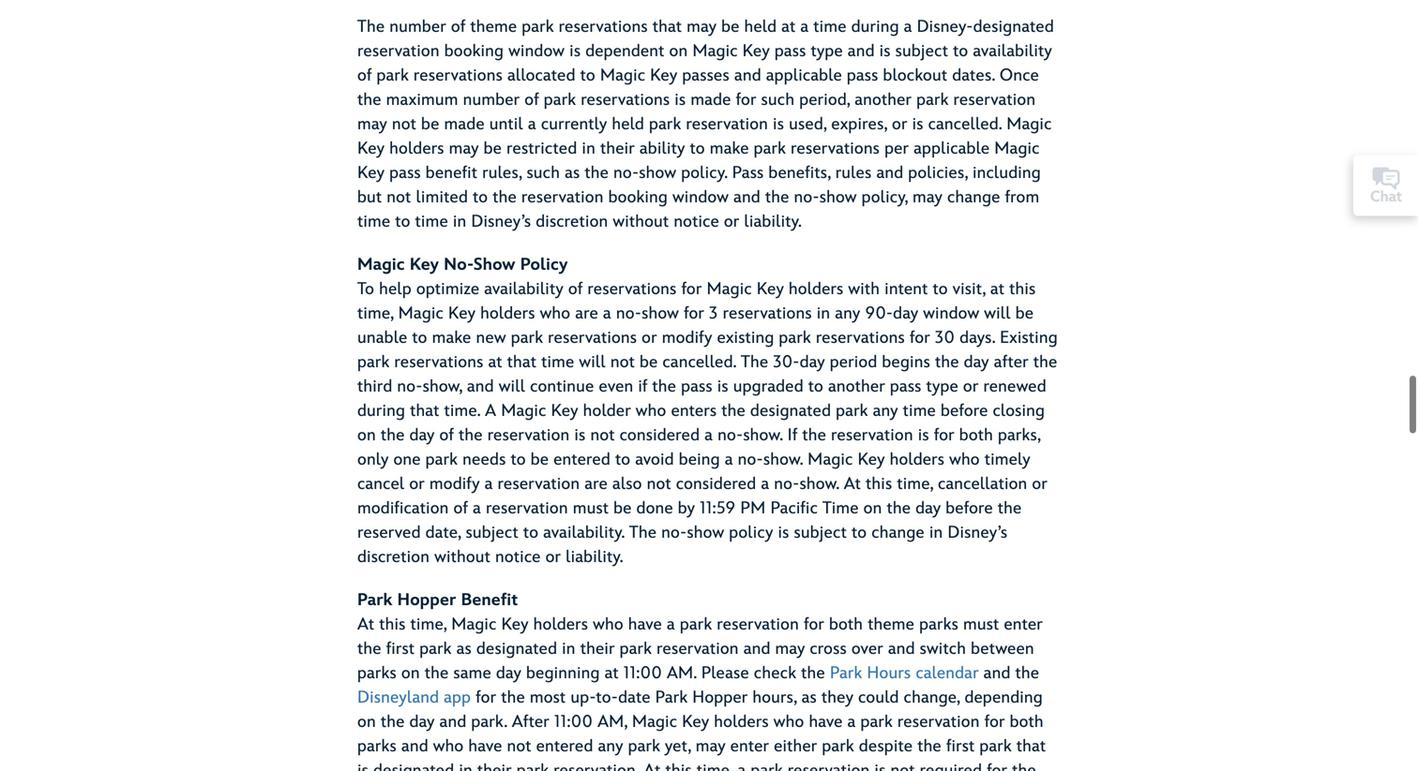 Task type: vqa. For each thing, say whether or not it's contained in the screenshot.
leftmost group
no



Task type: describe. For each thing, give the bounding box(es) containing it.
day inside 'park hopper benefit at this time, magic key holders who have a park reservation for both theme parks must enter the first park as designated in their park reservation and may cross over and switch between parks on the same day beginning at 11:00 am. please check the'
[[496, 662, 521, 683]]

if
[[638, 375, 648, 396]]

app
[[444, 687, 471, 707]]

blockout
[[883, 64, 948, 84]]

depending
[[965, 687, 1043, 707]]

to down dependent
[[580, 64, 595, 84]]

during inside magic key no-show policy to help optimize availability of reservations for magic key holders with intent to visit, at this time, magic key holders who are a no-show for 3 reservations in any 90-day window will be unable to make new park reservations or modify existing park reservations for 30 days. existing park reservations at that time will not be cancelled. the 30-day period begins the day after the third no-show, and will continue even if the pass is upgraded to another pass type or renewed during that time. a magic key holder who enters the designated park any time before closing on the day of the reservation is not considered a no-show. if the reservation is for both parks, only one park needs to be entered to avoid being a no-show. magic key holders who timely cancel or modify a reservation are also not considered a no-show. at this time, cancellation or modification of a reservation must be done by 11:59 pm pacific time on the day before the reserved date, subject to availability. the no-show policy is subject to change in disney's discretion without notice or liability.
[[357, 400, 405, 420]]

the up one on the bottom
[[381, 424, 405, 444]]

subject inside the number of theme park reservations that may be held at a time during a disney-designated reservation booking window is dependent on magic key pass type and is subject to availability of park reservations allocated to magic key passes and applicable pass blockout dates. once the maximum number of park reservations is made for such period, another park reservation may not be made until a currently held park reservation is used, expires, or is cancelled. magic key holders may be restricted in their ability to make park reservations per applicable magic key pass benefit rules, such as the no-show policy. pass benefits, rules and policies, including but not limited to the reservation booking window and the no-show policy, may change from time to time in disney's discretion without notice or liability.
[[895, 40, 948, 60]]

show down 11:59
[[687, 522, 724, 542]]

and up policy, on the right
[[876, 162, 903, 182]]

is up blockout
[[879, 40, 891, 60]]

new
[[476, 327, 506, 347]]

who inside 'park hopper benefit at this time, magic key holders who have a park reservation for both theme parks must enter the first park as designated in their park reservation and may cross over and switch between parks on the same day beginning at 11:00 am. please check the'
[[593, 614, 624, 634]]

be up if at left
[[640, 351, 658, 371]]

at inside the number of theme park reservations that may be held at a time during a disney-designated reservation booking window is dependent on magic key pass type and is subject to availability of park reservations allocated to magic key passes and applicable pass blockout dates. once the maximum number of park reservations is made for such period, another park reservation may not be made until a currently held park reservation is used, expires, or is cancelled. magic key holders may be restricted in their ability to make park reservations per applicable magic key pass benefit rules, such as the no-show policy. pass benefits, rules and policies, including but not limited to the reservation booking window and the no-show policy, may change from time to time in disney's discretion without notice or liability.
[[781, 15, 796, 35]]

the up app
[[425, 662, 449, 683]]

check
[[754, 662, 796, 683]]

park inside for the most up-to-date park hopper hours, as they could change, depending on the day and park. after 11:00 am, magic key holders who have a park reservation for both parks and who have not entered any park yet, may enter either park despite the first park that is designated in their park reservation. at this time, a park reservation is not required for
[[655, 687, 688, 707]]

magic up help
[[357, 253, 405, 274]]

at inside 'park hopper benefit at this time, magic key holders who have a park reservation for both theme parks must enter the first park as designated in their park reservation and may cross over and switch between parks on the same day beginning at 11:00 am. please check the'
[[357, 614, 374, 634]]

may inside for the most up-to-date park hopper hours, as they could change, depending on the day and park. after 11:00 am, magic key holders who have a park reservation for both parks and who have not entered any park yet, may enter either park despite the first park that is designated in their park reservation. at this time, a park reservation is not required for
[[696, 736, 726, 756]]

time
[[823, 497, 859, 517]]

cancellation
[[938, 473, 1027, 493]]

park up allocated
[[522, 15, 554, 35]]

date
[[618, 687, 651, 707]]

up-
[[571, 687, 596, 707]]

park up required
[[980, 736, 1012, 756]]

restricted
[[507, 137, 577, 157]]

holders up new in the top of the page
[[480, 302, 535, 322]]

and down app
[[439, 711, 466, 731]]

by
[[678, 497, 695, 517]]

hours
[[867, 662, 911, 683]]

upgraded
[[733, 375, 804, 396]]

expires,
[[831, 113, 887, 133]]

hopper inside 'park hopper benefit at this time, magic key holders who have a park reservation for both theme parks must enter the first park as designated in their park reservation and may cross over and switch between parks on the same day beginning at 11:00 am. please check the'
[[397, 589, 456, 609]]

1 horizontal spatial applicable
[[914, 137, 990, 157]]

is down the passes
[[675, 88, 686, 109]]

no- right third
[[397, 375, 423, 396]]

the down the rules, at left
[[493, 186, 517, 206]]

pass
[[732, 162, 764, 182]]

0 vertical spatial modify
[[662, 327, 712, 347]]

between
[[971, 638, 1034, 658]]

to
[[357, 278, 374, 298]]

park hopper benefit at this time, magic key holders who have a park reservation for both theme parks must enter the first park as designated in their park reservation and may cross over and switch between parks on the same day beginning at 11:00 am. please check the
[[357, 589, 1043, 683]]

at inside for the most up-to-date park hopper hours, as they could change, depending on the day and park. after 11:00 am, magic key holders who have a park reservation for both parks and who have not entered any park yet, may enter either park despite the first park that is designated in their park reservation. at this time, a park reservation is not required for
[[644, 760, 661, 772]]

disney's inside the number of theme park reservations that may be held at a time during a disney-designated reservation booking window is dependent on magic key pass type and is subject to availability of park reservations allocated to magic key passes and applicable pass blockout dates. once the maximum number of park reservations is made for such period, another park reservation may not be made until a currently held park reservation is used, expires, or is cancelled. magic key holders may be restricted in their ability to make park reservations per applicable magic key pass benefit rules, such as the no-show policy. pass benefits, rules and policies, including but not limited to the reservation booking window and the no-show policy, may change from time to time in disney's discretion without notice or liability.
[[471, 210, 531, 230]]

holders inside the number of theme park reservations that may be held at a time during a disney-designated reservation booking window is dependent on magic key pass type and is subject to availability of park reservations allocated to magic key passes and applicable pass blockout dates. once the maximum number of park reservations is made for such period, another park reservation may not be made until a currently held park reservation is used, expires, or is cancelled. magic key holders may be restricted in their ability to make park reservations per applicable magic key pass benefit rules, such as the no-show policy. pass benefits, rules and policies, including but not limited to the reservation booking window and the no-show policy, may change from time to time in disney's discretion without notice or liability.
[[389, 137, 444, 157]]

theme inside 'park hopper benefit at this time, magic key holders who have a park reservation for both theme parks must enter the first park as designated in their park reservation and may cross over and switch between parks on the same day beginning at 11:00 am. please check the'
[[868, 614, 915, 634]]

park left yet,
[[628, 736, 660, 756]]

date,
[[425, 522, 461, 542]]

day up one on the bottom
[[409, 424, 435, 444]]

type inside magic key no-show policy to help optimize availability of reservations for magic key holders with intent to visit, at this time, magic key holders who are a no-show for 3 reservations in any 90-day window will be unable to make new park reservations or modify existing park reservations for 30 days. existing park reservations at that time will not be cancelled. the 30-day period begins the day after the third no-show, and will continue even if the pass is upgraded to another pass type or renewed during that time. a magic key holder who enters the designated park any time before closing on the day of the reservation is not considered a no-show. if the reservation is for both parks, only one park needs to be entered to avoid being a no-show. magic key holders who timely cancel or modify a reservation are also not considered a no-show. at this time, cancellation or modification of a reservation must be done by 11:59 pm pacific time on the day before the reserved date, subject to availability. the no-show policy is subject to change in disney's discretion without notice or liability.
[[926, 375, 958, 396]]

be right needs
[[531, 449, 549, 469]]

in left 90-
[[817, 302, 830, 322]]

first inside 'park hopper benefit at this time, magic key holders who have a park reservation for both theme parks must enter the first park as designated in their park reservation and may cross over and switch between parks on the same day beginning at 11:00 am. please check the'
[[386, 638, 415, 658]]

limited
[[416, 186, 468, 206]]

another inside the number of theme park reservations that may be held at a time during a disney-designated reservation booking window is dependent on magic key pass type and is subject to availability of park reservations allocated to magic key passes and applicable pass blockout dates. once the maximum number of park reservations is made for such period, another park reservation may not be made until a currently held park reservation is used, expires, or is cancelled. magic key holders may be restricted in their ability to make park reservations per applicable magic key pass benefit rules, such as the no-show policy. pass benefits, rules and policies, including but not limited to the reservation booking window and the no-show policy, may change from time to time in disney's discretion without notice or liability.
[[855, 88, 912, 109]]

2 vertical spatial the
[[629, 522, 657, 542]]

is down "despite"
[[875, 760, 886, 772]]

magic down help
[[398, 302, 444, 322]]

0 vertical spatial booking
[[444, 40, 504, 60]]

1 horizontal spatial any
[[835, 302, 860, 322]]

benefit
[[426, 162, 478, 182]]

disneyland
[[357, 687, 439, 707]]

no- up pacific
[[774, 473, 800, 493]]

on inside 'park hopper benefit at this time, magic key holders who have a park reservation for both theme parks must enter the first park as designated in their park reservation and may cross over and switch between parks on the same day beginning at 11:00 am. please check the'
[[401, 662, 420, 683]]

first inside for the most up-to-date park hopper hours, as they could change, depending on the day and park. after 11:00 am, magic key holders who have a park reservation for both parks and who have not entered any park yet, may enter either park despite the first park that is designated in their park reservation. at this time, a park reservation is not required for
[[946, 736, 975, 756]]

the down currently
[[585, 162, 609, 182]]

policies,
[[908, 162, 968, 182]]

time down limited
[[415, 210, 448, 230]]

this inside 'park hopper benefit at this time, magic key holders who have a park reservation for both theme parks must enter the first park as designated in their park reservation and may cross over and switch between parks on the same day beginning at 11:00 am. please check the'
[[379, 614, 406, 634]]

park hours calendar and the disneyland app
[[357, 662, 1039, 707]]

entered inside for the most up-to-date park hopper hours, as they could change, depending on the day and park. after 11:00 am, magic key holders who have a park reservation for both parks and who have not entered any park yet, may enter either park despite the first park that is designated in their park reservation. at this time, a park reservation is not required for
[[536, 736, 593, 756]]

11:00 inside 'park hopper benefit at this time, magic key holders who have a park reservation for both theme parks must enter the first park as designated in their park reservation and may cross over and switch between parks on the same day beginning at 11:00 am. please check the'
[[624, 662, 662, 683]]

1 vertical spatial modify
[[429, 473, 480, 493]]

90-
[[865, 302, 893, 322]]

be down also
[[614, 497, 632, 517]]

day left period
[[800, 351, 825, 371]]

window inside magic key no-show policy to help optimize availability of reservations for magic key holders with intent to visit, at this time, magic key holders who are a no-show for 3 reservations in any 90-day window will be unable to make new park reservations or modify existing park reservations for 30 days. existing park reservations at that time will not be cancelled. the 30-day period begins the day after the third no-show, and will continue even if the pass is upgraded to another pass type or renewed during that time. a magic key holder who enters the designated park any time before closing on the day of the reservation is not considered a no-show. if the reservation is for both parks, only one park needs to be entered to avoid being a no-show. magic key holders who timely cancel or modify a reservation are also not considered a no-show. at this time, cancellation or modification of a reservation must be done by 11:59 pm pacific time on the day before the reserved date, subject to availability. the no-show policy is subject to change in disney's discretion without notice or liability.
[[923, 302, 979, 322]]

passes
[[682, 64, 730, 84]]

reservation up am.
[[657, 638, 739, 658]]

is left upgraded
[[717, 375, 729, 396]]

that inside for the most up-to-date park hopper hours, as they could change, depending on the day and park. after 11:00 am, magic key holders who have a park reservation for both parks and who have not entered any park yet, may enter either park despite the first park that is designated in their park reservation. at this time, a park reservation is not required for
[[1017, 736, 1046, 756]]

0 horizontal spatial subject
[[466, 522, 519, 542]]

period
[[830, 351, 877, 371]]

availability.
[[543, 522, 625, 542]]

magic inside for the most up-to-date park hopper hours, as they could change, depending on the day and park. after 11:00 am, magic key holders who have a park reservation for both parks and who have not entered any park yet, may enter either park despite the first park that is designated in their park reservation. at this time, a park reservation is not required for
[[632, 711, 677, 731]]

park right new in the top of the page
[[511, 327, 543, 347]]

1 horizontal spatial such
[[761, 88, 795, 109]]

only
[[357, 449, 389, 469]]

theme inside the number of theme park reservations that may be held at a time during a disney-designated reservation booking window is dependent on magic key pass type and is subject to availability of park reservations allocated to magic key passes and applicable pass blockout dates. once the maximum number of park reservations is made for such period, another park reservation may not be made until a currently held park reservation is used, expires, or is cancelled. magic key holders may be restricted in their ability to make park reservations per applicable magic key pass benefit rules, such as the no-show policy. pass benefits, rules and policies, including but not limited to the reservation booking window and the no-show policy, may change from time to time in disney's discretion without notice or liability.
[[470, 15, 517, 35]]

intent
[[885, 278, 928, 298]]

another inside magic key no-show policy to help optimize availability of reservations for magic key holders with intent to visit, at this time, magic key holders who are a no-show for 3 reservations in any 90-day window will be unable to make new park reservations or modify existing park reservations for 30 days. existing park reservations at that time will not be cancelled. the 30-day period begins the day after the third no-show, and will continue even if the pass is upgraded to another pass type or renewed during that time. a magic key holder who enters the designated park any time before closing on the day of the reservation is not considered a no-show. if the reservation is for both parks, only one park needs to be entered to avoid being a no-show. magic key holders who timely cancel or modify a reservation are also not considered a no-show. at this time, cancellation or modification of a reservation must be done by 11:59 pm pacific time on the day before the reserved date, subject to availability. the no-show policy is subject to change in disney's discretion without notice or liability.
[[828, 375, 885, 396]]

in inside 'park hopper benefit at this time, magic key holders who have a park reservation for both theme parks must enter the first park as designated in their park reservation and may cross over and switch between parks on the same day beginning at 11:00 am. please check the'
[[562, 638, 576, 658]]

park up third
[[357, 351, 390, 371]]

on inside for the most up-to-date park hopper hours, as they could change, depending on the day and park. after 11:00 am, magic key holders who have a park reservation for both parks and who have not entered any park yet, may enter either park despite the first park that is designated in their park reservation. at this time, a park reservation is not required for
[[357, 711, 376, 731]]

the right if
[[802, 424, 826, 444]]

1 vertical spatial parks
[[357, 662, 397, 683]]

the down cross
[[801, 662, 825, 683]]

most
[[530, 687, 566, 707]]

to right upgraded
[[808, 375, 824, 396]]

magic key no-show policy to help optimize availability of reservations for magic key holders with intent to visit, at this time, magic key holders who are a no-show for 3 reservations in any 90-day window will be unable to make new park reservations or modify existing park reservations for 30 days. existing park reservations at that time will not be cancelled. the 30-day period begins the day after the third no-show, and will continue even if the pass is upgraded to another pass type or renewed during that time. a magic key holder who enters the designated park any time before closing on the day of the reservation is not considered a no-show. if the reservation is for both parks, only one park needs to be entered to avoid being a no-show. magic key holders who timely cancel or modify a reservation are also not considered a no-show. at this time, cancellation or modification of a reservation must be done by 11:59 pm pacific time on the day before the reserved date, subject to availability. the no-show policy is subject to change in disney's discretion without notice or liability.
[[357, 253, 1058, 566]]

to down time
[[852, 522, 867, 542]]

from
[[1005, 186, 1040, 206]]

pm
[[740, 497, 766, 517]]

0 vertical spatial window
[[508, 40, 565, 60]]

hopper inside for the most up-to-date park hopper hours, as they could change, depending on the day and park. after 11:00 am, magic key holders who have a park reservation for both parks and who have not entered any park yet, may enter either park despite the first park that is designated in their park reservation. at this time, a park reservation is not required for
[[692, 687, 748, 707]]

day down days.
[[964, 351, 989, 371]]

rules
[[835, 162, 872, 182]]

time, up unable
[[357, 302, 394, 322]]

1 vertical spatial before
[[946, 497, 993, 517]]

they
[[822, 687, 854, 707]]

holders inside for the most up-to-date park hopper hours, as they could change, depending on the day and park. after 11:00 am, magic key holders who have a park reservation for both parks and who have not entered any park yet, may enter either park despite the first park that is designated in their park reservation. at this time, a park reservation is not required for
[[714, 711, 769, 731]]

the down cancellation
[[998, 497, 1022, 517]]

be up the passes
[[721, 15, 740, 35]]

magic down dependent
[[600, 64, 645, 84]]

reserved
[[357, 522, 421, 542]]

to up also
[[615, 449, 630, 469]]

or down the pass
[[724, 210, 739, 230]]

a
[[485, 400, 496, 420]]

not down "after"
[[507, 736, 531, 756]]

once
[[1000, 64, 1039, 84]]

park down either
[[751, 760, 783, 772]]

magic up time
[[808, 449, 853, 469]]

park up ability
[[649, 113, 681, 133]]

reservation down needs
[[498, 473, 580, 493]]

without inside magic key no-show policy to help optimize availability of reservations for magic key holders with intent to visit, at this time, magic key holders who are a no-show for 3 reservations in any 90-day window will be unable to make new park reservations or modify existing park reservations for 30 days. existing park reservations at that time will not be cancelled. the 30-day period begins the day after the third no-show, and will continue even if the pass is upgraded to another pass type or renewed during that time. a magic key holder who enters the designated park any time before closing on the day of the reservation is not considered a no-show. if the reservation is for both parks, only one park needs to be entered to avoid being a no-show. magic key holders who timely cancel or modify a reservation are also not considered a no-show. at this time, cancellation or modification of a reservation must be done by 11:59 pm pacific time on the day before the reserved date, subject to availability. the no-show policy is subject to change in disney's discretion without notice or liability.
[[434, 546, 491, 566]]

holders up cancellation
[[890, 449, 945, 469]]

optimize
[[416, 278, 480, 298]]

needs
[[462, 449, 506, 469]]

3
[[709, 302, 718, 322]]

disney-
[[917, 15, 973, 35]]

park up 'maximum' on the top left of the page
[[377, 64, 409, 84]]

no- left policy.
[[613, 162, 639, 182]]

parks,
[[998, 424, 1041, 444]]

dependent
[[585, 40, 665, 60]]

0 vertical spatial number
[[389, 15, 446, 35]]

not up even
[[610, 351, 635, 371]]

dates.
[[952, 64, 995, 84]]

or down one on the bottom
[[409, 473, 425, 493]]

per
[[885, 137, 909, 157]]

change inside the number of theme park reservations that may be held at a time during a disney-designated reservation booking window is dependent on magic key pass type and is subject to availability of park reservations allocated to magic key passes and applicable pass blockout dates. once the maximum number of park reservations is made for such period, another park reservation may not be made until a currently held park reservation is used, expires, or is cancelled. magic key holders may be restricted in their ability to make park reservations per applicable magic key pass benefit rules, such as the no-show policy. pass benefits, rules and policies, including but not limited to the reservation booking window and the no-show policy, may change from time to time in disney's discretion without notice or liability.
[[947, 186, 1000, 206]]

0 vertical spatial before
[[941, 400, 988, 420]]

please
[[701, 662, 749, 683]]

in inside for the most up-to-date park hopper hours, as they could change, depending on the day and park. after 11:00 am, magic key holders who have a park reservation for both parks and who have not entered any park yet, may enter either park despite the first park that is designated in their park reservation. at this time, a park reservation is not required for
[[459, 760, 473, 772]]

to up dates.
[[953, 40, 968, 60]]

discretion inside magic key no-show policy to help optimize availability of reservations for magic key holders with intent to visit, at this time, magic key holders who are a no-show for 3 reservations in any 90-day window will be unable to make new park reservations or modify existing park reservations for 30 days. existing park reservations at that time will not be cancelled. the 30-day period begins the day after the third no-show, and will continue even if the pass is upgraded to another pass type or renewed during that time. a magic key holder who enters the designated park any time before closing on the day of the reservation is not considered a no-show. if the reservation is for both parks, only one park needs to be entered to avoid being a no-show. magic key holders who timely cancel or modify a reservation are also not considered a no-show. at this time, cancellation or modification of a reservation must be done by 11:59 pm pacific time on the day before the reserved date, subject to availability. the no-show policy is subject to change in disney's discretion without notice or liability.
[[357, 546, 430, 566]]

parks inside for the most up-to-date park hopper hours, as they could change, depending on the day and park. after 11:00 am, magic key holders who have a park reservation for both parks and who have not entered any park yet, may enter either park despite the first park that is designated in their park reservation. at this time, a park reservation is not required for
[[357, 736, 397, 756]]

during inside the number of theme park reservations that may be held at a time during a disney-designated reservation booking window is dependent on magic key pass type and is subject to availability of park reservations allocated to magic key passes and applicable pass blockout dates. once the maximum number of park reservations is made for such period, another park reservation may not be made until a currently held park reservation is used, expires, or is cancelled. magic key holders may be restricted in their ability to make park reservations per applicable magic key pass benefit rules, such as the no-show policy. pass benefits, rules and policies, including but not limited to the reservation booking window and the no-show policy, may change from time to time in disney's discretion without notice or liability.
[[851, 15, 899, 35]]

or down parks, at the bottom of the page
[[1032, 473, 1048, 493]]

park up am.
[[680, 614, 712, 634]]

to up policy.
[[690, 137, 705, 157]]

liability. inside magic key no-show policy to help optimize availability of reservations for magic key holders with intent to visit, at this time, magic key holders who are a no-show for 3 reservations in any 90-day window will be unable to make new park reservations or modify existing park reservations for 30 days. existing park reservations at that time will not be cancelled. the 30-day period begins the day after the third no-show, and will continue even if the pass is upgraded to another pass type or renewed during that time. a magic key holder who enters the designated park any time before closing on the day of the reservation is not considered a no-show. if the reservation is for both parks, only one park needs to be entered to avoid being a no-show. magic key holders who timely cancel or modify a reservation are also not considered a no-show. at this time, cancellation or modification of a reservation must be done by 11:59 pm pacific time on the day before the reserved date, subject to availability. the no-show policy is subject to change in disney's discretion without notice or liability.
[[566, 546, 624, 566]]

the down existing
[[1033, 351, 1057, 371]]

allocated
[[507, 64, 576, 84]]

until
[[489, 113, 523, 133]]

policy,
[[862, 186, 908, 206]]

policy.
[[681, 162, 727, 182]]

no-
[[444, 253, 473, 274]]

the right if at left
[[652, 375, 676, 396]]

their inside 'park hopper benefit at this time, magic key holders who have a park reservation for both theme parks must enter the first park as designated in their park reservation and may cross over and switch between parks on the same day beginning at 11:00 am. please check the'
[[580, 638, 615, 658]]

park right one on the bottom
[[426, 449, 458, 469]]

one
[[393, 449, 421, 469]]

park down could
[[861, 711, 893, 731]]

0 vertical spatial are
[[575, 302, 598, 322]]

maximum
[[386, 88, 458, 109]]

modification
[[357, 497, 449, 517]]

enter inside for the most up-to-date park hopper hours, as they could change, depending on the day and park. after 11:00 am, magic key holders who have a park reservation for both parks and who have not entered any park yet, may enter either park despite the first park that is designated in their park reservation. at this time, a park reservation is not required for
[[730, 736, 769, 756]]

no- up the being
[[718, 424, 743, 444]]

including
[[973, 162, 1041, 182]]

even
[[599, 375, 633, 396]]

0 vertical spatial show.
[[743, 424, 783, 444]]

reservation up check
[[717, 614, 799, 634]]

1 vertical spatial such
[[527, 162, 560, 182]]

entered inside magic key no-show policy to help optimize availability of reservations for magic key holders with intent to visit, at this time, magic key holders who are a no-show for 3 reservations in any 90-day window will be unable to make new park reservations or modify existing park reservations for 30 days. existing park reservations at that time will not be cancelled. the 30-day period begins the day after the third no-show, and will continue even if the pass is upgraded to another pass type or renewed during that time. a magic key holder who enters the designated park any time before closing on the day of the reservation is not considered a no-show. if the reservation is for both parks, only one park needs to be entered to avoid being a no-show. magic key holders who timely cancel or modify a reservation are also not considered a no-show. at this time, cancellation or modification of a reservation must be done by 11:59 pm pacific time on the day before the reserved date, subject to availability. the no-show policy is subject to change in disney's discretion without notice or liability.
[[554, 449, 611, 469]]

the up "after"
[[501, 687, 525, 707]]

1 vertical spatial the
[[741, 351, 768, 371]]

designated inside magic key no-show policy to help optimize availability of reservations for magic key holders with intent to visit, at this time, magic key holders who are a no-show for 3 reservations in any 90-day window will be unable to make new park reservations or modify existing park reservations for 30 days. existing park reservations at that time will not be cancelled. the 30-day period begins the day after the third no-show, and will continue even if the pass is upgraded to another pass type or renewed during that time. a magic key holder who enters the designated park any time before closing on the day of the reservation is not considered a no-show. if the reservation is for both parks, only one park needs to be entered to avoid being a no-show. magic key holders who timely cancel or modify a reservation are also not considered a no-show. at this time, cancellation or modification of a reservation must be done by 11:59 pm pacific time on the day before the reserved date, subject to availability. the no-show policy is subject to change in disney's discretion without notice or liability.
[[750, 400, 831, 420]]

the number of theme park reservations that may be held at a time during a disney-designated reservation booking window is dependent on magic key pass type and is subject to availability of park reservations allocated to magic key passes and applicable pass blockout dates. once the maximum number of park reservations is made for such period, another park reservation may not be made until a currently held park reservation is used, expires, or is cancelled. magic key holders may be restricted in their ability to make park reservations per applicable magic key pass benefit rules, such as the no-show policy. pass benefits, rules and policies, including but not limited to the reservation booking window and the no-show policy, may change from time to time in disney's discretion without notice or liability.
[[357, 15, 1054, 230]]

0 horizontal spatial made
[[444, 113, 485, 133]]

2 horizontal spatial any
[[873, 400, 898, 420]]

holders left with
[[789, 278, 844, 298]]

both inside magic key no-show policy to help optimize availability of reservations for magic key holders with intent to visit, at this time, magic key holders who are a no-show for 3 reservations in any 90-day window will be unable to make new park reservations or modify existing park reservations for 30 days. existing park reservations at that time will not be cancelled. the 30-day period begins the day after the third no-show, and will continue even if the pass is upgraded to another pass type or renewed during that time. a magic key holder who enters the designated park any time before closing on the day of the reservation is not considered a no-show. if the reservation is for both parks, only one park needs to be entered to avoid being a no-show. magic key holders who timely cancel or modify a reservation are also not considered a no-show. at this time, cancellation or modification of a reservation must be done by 11:59 pm pacific time on the day before the reserved date, subject to availability. the no-show policy is subject to change in disney's discretion without notice or liability.
[[959, 424, 993, 444]]

ability
[[640, 137, 685, 157]]

calendar
[[916, 662, 979, 683]]

a inside 'park hopper benefit at this time, magic key holders who have a park reservation for both theme parks must enter the first park as designated in their park reservation and may cross over and switch between parks on the same day beginning at 11:00 am. please check the'
[[667, 614, 675, 634]]

benefit
[[461, 589, 518, 609]]

may down 'maximum' on the top left of the page
[[357, 113, 387, 133]]

reservation down restricted
[[521, 186, 604, 206]]

park up disneyland app link at the bottom left
[[419, 638, 452, 658]]

park down "after"
[[517, 760, 549, 772]]

in down cancellation
[[929, 522, 943, 542]]

yet,
[[665, 736, 691, 756]]

designated inside for the most up-to-date park hopper hours, as they could change, depending on the day and park. after 11:00 am, magic key holders who have a park reservation for both parks and who have not entered any park yet, may enter either park despite the first park that is designated in their park reservation. at this time, a park reservation is not required for
[[373, 760, 454, 772]]

unable
[[357, 327, 407, 347]]

may up the passes
[[687, 15, 717, 35]]

policy
[[520, 253, 568, 274]]

no- up pm
[[738, 449, 763, 469]]

help
[[379, 278, 412, 298]]

1 horizontal spatial made
[[691, 88, 731, 109]]

no- down by
[[661, 522, 687, 542]]

on right time
[[864, 497, 882, 517]]

avoid
[[635, 449, 674, 469]]

0 horizontal spatial will
[[499, 375, 525, 396]]

after
[[994, 351, 1029, 371]]

cancel
[[357, 473, 405, 493]]

or up if at left
[[642, 327, 657, 347]]

park up "30-"
[[779, 327, 811, 347]]

key inside 'park hopper benefit at this time, magic key holders who have a park reservation for both theme parks must enter the first park as designated in their park reservation and may cross over and switch between parks on the same day beginning at 11:00 am. please check the'
[[501, 614, 529, 634]]

days.
[[960, 327, 995, 347]]

11:00 inside for the most up-to-date park hopper hours, as they could change, depending on the day and park. after 11:00 am, magic key holders who have a park reservation for both parks and who have not entered any park yet, may enter either park despite the first park that is designated in their park reservation. at this time, a park reservation is not required for
[[554, 711, 593, 731]]

reservation up availability.
[[486, 497, 568, 517]]

day down cancellation
[[916, 497, 941, 517]]

pacific
[[770, 497, 818, 517]]

or up per
[[892, 113, 908, 133]]

after
[[512, 711, 550, 731]]

key inside for the most up-to-date park hopper hours, as they could change, depending on the day and park. after 11:00 am, magic key holders who have a park reservation for both parks and who have not entered any park yet, may enter either park despite the first park that is designated in their park reservation. at this time, a park reservation is not required for
[[682, 711, 709, 731]]

both inside 'park hopper benefit at this time, magic key holders who have a park reservation for both theme parks must enter the first park as designated in their park reservation and may cross over and switch between parks on the same day beginning at 11:00 am. please check the'
[[829, 614, 863, 634]]

30-
[[773, 351, 800, 371]]

11:59
[[700, 497, 736, 517]]

notice inside magic key no-show policy to help optimize availability of reservations for magic key holders with intent to visit, at this time, magic key holders who are a no-show for 3 reservations in any 90-day window will be unable to make new park reservations or modify existing park reservations for 30 days. existing park reservations at that time will not be cancelled. the 30-day period begins the day after the third no-show, and will continue even if the pass is upgraded to another pass type or renewed during that time. a magic key holder who enters the designated park any time before closing on the day of the reservation is not considered a no-show. if the reservation is for both parks, only one park needs to be entered to avoid being a no-show. magic key holders who timely cancel or modify a reservation are also not considered a no-show. at this time, cancellation or modification of a reservation must be done by 11:59 pm pacific time on the day before the reserved date, subject to availability. the no-show policy is subject to change in disney's discretion without notice or liability.
[[495, 546, 541, 566]]

but
[[357, 186, 382, 206]]

to up help
[[395, 210, 410, 230]]

if
[[788, 424, 798, 444]]

holder
[[583, 400, 631, 420]]

existing
[[1000, 327, 1058, 347]]

reservation up the pass
[[686, 113, 768, 133]]

time down but
[[357, 210, 390, 230]]

2 vertical spatial show.
[[800, 473, 839, 493]]

at inside 'park hopper benefit at this time, magic key holders who have a park reservation for both theme parks must enter the first park as designated in their park reservation and may cross over and switch between parks on the same day beginning at 11:00 am. please check the'
[[605, 662, 619, 683]]

not up done
[[647, 473, 671, 493]]

1 vertical spatial considered
[[676, 473, 756, 493]]



Task type: locate. For each thing, give the bounding box(es) containing it.
who down policy
[[540, 302, 570, 322]]

discretion
[[536, 210, 608, 230], [357, 546, 430, 566]]

show left 3
[[642, 302, 679, 322]]

1 vertical spatial park
[[830, 662, 862, 683]]

rules,
[[482, 162, 522, 182]]

0 vertical spatial type
[[811, 40, 843, 60]]

0 horizontal spatial window
[[508, 40, 565, 60]]

2 horizontal spatial park
[[830, 662, 862, 683]]

0 horizontal spatial notice
[[495, 546, 541, 566]]

park up the pass
[[754, 137, 786, 157]]

1 horizontal spatial held
[[744, 15, 777, 35]]

cross
[[810, 638, 847, 658]]

0 horizontal spatial first
[[386, 638, 415, 658]]

0 horizontal spatial without
[[434, 546, 491, 566]]

park down period
[[836, 400, 868, 420]]

0 vertical spatial as
[[565, 162, 580, 182]]

1 horizontal spatial make
[[710, 137, 749, 157]]

enter
[[1004, 614, 1043, 634], [730, 736, 769, 756]]

1 vertical spatial show.
[[763, 449, 803, 469]]

the down disneyland
[[381, 711, 405, 731]]

cancelled. inside the number of theme park reservations that may be held at a time during a disney-designated reservation booking window is dependent on magic key pass type and is subject to availability of park reservations allocated to magic key passes and applicable pass blockout dates. once the maximum number of park reservations is made for such period, another park reservation may not be made until a currently held park reservation is used, expires, or is cancelled. magic key holders may be restricted in their ability to make park reservations per applicable magic key pass benefit rules, such as the no-show policy. pass benefits, rules and policies, including but not limited to the reservation booking window and the no-show policy, may change from time to time in disney's discretion without notice or liability.
[[928, 113, 1002, 133]]

designated down disneyland app link at the bottom left
[[373, 760, 454, 772]]

their inside the number of theme park reservations that may be held at a time during a disney-designated reservation booking window is dependent on magic key pass type and is subject to availability of park reservations allocated to magic key passes and applicable pass blockout dates. once the maximum number of park reservations is made for such period, another park reservation may not be made until a currently held park reservation is used, expires, or is cancelled. magic key holders may be restricted in their ability to make park reservations per applicable magic key pass benefit rules, such as the no-show policy. pass benefits, rules and policies, including but not limited to the reservation booking window and the no-show policy, may change from time to time in disney's discretion without notice or liability.
[[600, 137, 635, 157]]

is down begins
[[918, 424, 929, 444]]

may down policies,
[[913, 186, 943, 206]]

the inside park hours calendar and the disneyland app
[[1015, 662, 1039, 683]]

without inside the number of theme park reservations that may be held at a time during a disney-designated reservation booking window is dependent on magic key pass type and is subject to availability of park reservations allocated to magic key passes and applicable pass blockout dates. once the maximum number of park reservations is made for such period, another park reservation may not be made until a currently held park reservation is used, expires, or is cancelled. magic key holders may be restricted in their ability to make park reservations per applicable magic key pass benefit rules, such as the no-show policy. pass benefits, rules and policies, including but not limited to the reservation booking window and the no-show policy, may change from time to time in disney's discretion without notice or liability.
[[613, 210, 669, 230]]

parks up switch
[[919, 614, 959, 634]]

made
[[691, 88, 731, 109], [444, 113, 485, 133]]

this inside for the most up-to-date park hopper hours, as they could change, depending on the day and park. after 11:00 am, magic key holders who have a park reservation for both parks and who have not entered any park yet, may enter either park despite the first park that is designated in their park reservation. at this time, a park reservation is not required for
[[665, 760, 692, 772]]

be up the rules, at left
[[484, 137, 502, 157]]

this
[[1009, 278, 1036, 298], [866, 473, 892, 493], [379, 614, 406, 634], [665, 760, 692, 772]]

designated inside 'park hopper benefit at this time, magic key holders who have a park reservation for both theme parks must enter the first park as designated in their park reservation and may cross over and switch between parks on the same day beginning at 11:00 am. please check the'
[[476, 638, 557, 658]]

being
[[679, 449, 720, 469]]

1 horizontal spatial subject
[[794, 522, 847, 542]]

at
[[844, 473, 861, 493], [357, 614, 374, 634], [644, 760, 661, 772]]

1 vertical spatial disney's
[[948, 522, 1008, 542]]

1 vertical spatial liability.
[[566, 546, 624, 566]]

reservation
[[357, 40, 440, 60], [953, 88, 1036, 109], [686, 113, 768, 133], [521, 186, 604, 206], [487, 424, 570, 444], [831, 424, 913, 444], [498, 473, 580, 493], [486, 497, 568, 517], [717, 614, 799, 634], [657, 638, 739, 658], [897, 711, 980, 731], [788, 760, 870, 772]]

11:00 up date
[[624, 662, 662, 683]]

1 vertical spatial hopper
[[692, 687, 748, 707]]

and inside park hours calendar and the disneyland app
[[984, 662, 1011, 683]]

magic down once
[[1007, 113, 1052, 133]]

either
[[774, 736, 817, 756]]

policy
[[729, 522, 773, 542]]

1 vertical spatial make
[[432, 327, 471, 347]]

1 horizontal spatial without
[[613, 210, 669, 230]]

be
[[721, 15, 740, 35], [421, 113, 439, 133], [484, 137, 502, 157], [1016, 302, 1034, 322], [640, 351, 658, 371], [531, 449, 549, 469], [614, 497, 632, 517]]

1 vertical spatial window
[[672, 186, 729, 206]]

0 vertical spatial another
[[855, 88, 912, 109]]

any inside for the most up-to-date park hopper hours, as they could change, depending on the day and park. after 11:00 am, magic key holders who have a park reservation for both parks and who have not entered any park yet, may enter either park despite the first park that is designated in their park reservation. at this time, a park reservation is not required for
[[598, 736, 623, 756]]

1 horizontal spatial number
[[463, 88, 520, 109]]

1 horizontal spatial will
[[579, 351, 606, 371]]

2 vertical spatial have
[[468, 736, 502, 756]]

before down cancellation
[[946, 497, 993, 517]]

the down '30' on the right
[[935, 351, 959, 371]]

2 horizontal spatial subject
[[895, 40, 948, 60]]

1 horizontal spatial the
[[629, 522, 657, 542]]

time, inside 'park hopper benefit at this time, magic key holders who have a park reservation for both theme parks must enter the first park as designated in their park reservation and may cross over and switch between parks on the same day beginning at 11:00 am. please check the'
[[410, 614, 447, 634]]

park.
[[471, 711, 507, 731]]

beginning
[[526, 662, 600, 683]]

to right unable
[[412, 327, 427, 347]]

modify
[[662, 327, 712, 347], [429, 473, 480, 493]]

0 horizontal spatial disney's
[[471, 210, 531, 230]]

0 horizontal spatial at
[[357, 614, 374, 634]]

closing
[[993, 400, 1045, 420]]

to-
[[596, 687, 618, 707]]

must
[[573, 497, 609, 517], [963, 614, 999, 634]]

the left 'maximum' on the top left of the page
[[357, 88, 381, 109]]

1 horizontal spatial at
[[644, 760, 661, 772]]

0 horizontal spatial booking
[[444, 40, 504, 60]]

not down "despite"
[[891, 760, 915, 772]]

or down availability.
[[545, 546, 561, 566]]

0 horizontal spatial park
[[357, 589, 392, 609]]

2 horizontal spatial the
[[741, 351, 768, 371]]

1 horizontal spatial window
[[672, 186, 729, 206]]

as down restricted
[[565, 162, 580, 182]]

11:00 down the up-
[[554, 711, 593, 731]]

time.
[[444, 400, 480, 420]]

hopper left benefit
[[397, 589, 456, 609]]

at
[[781, 15, 796, 35], [990, 278, 1005, 298], [488, 351, 502, 371], [605, 662, 619, 683]]

1 vertical spatial will
[[579, 351, 606, 371]]

have down park.
[[468, 736, 502, 756]]

1 vertical spatial entered
[[536, 736, 593, 756]]

and up period,
[[848, 40, 875, 60]]

0 vertical spatial any
[[835, 302, 860, 322]]

holders inside 'park hopper benefit at this time, magic key holders who have a park reservation for both theme parks must enter the first park as designated in their park reservation and may cross over and switch between parks on the same day beginning at 11:00 am. please check the'
[[533, 614, 588, 634]]

are
[[575, 302, 598, 322], [585, 473, 608, 493]]

designated
[[973, 15, 1054, 35], [750, 400, 831, 420], [476, 638, 557, 658], [373, 760, 454, 772]]

parks
[[919, 614, 959, 634], [357, 662, 397, 683], [357, 736, 397, 756]]

discretion inside the number of theme park reservations that may be held at a time during a disney-designated reservation booking window is dependent on magic key pass type and is subject to availability of park reservations allocated to magic key passes and applicable pass blockout dates. once the maximum number of park reservations is made for such period, another park reservation may not be made until a currently held park reservation is used, expires, or is cancelled. magic key holders may be restricted in their ability to make park reservations per applicable magic key pass benefit rules, such as the no-show policy. pass benefits, rules and policies, including but not limited to the reservation booking window and the no-show policy, may change from time to time in disney's discretion without notice or liability.
[[536, 210, 608, 230]]

change inside magic key no-show policy to help optimize availability of reservations for magic key holders with intent to visit, at this time, magic key holders who are a no-show for 3 reservations in any 90-day window will be unable to make new park reservations or modify existing park reservations for 30 days. existing park reservations at that time will not be cancelled. the 30-day period begins the day after the third no-show, and will continue even if the pass is upgraded to another pass type or renewed during that time. a magic key holder who enters the designated park any time before closing on the day of the reservation is not considered a no-show. if the reservation is for both parks, only one park needs to be entered to avoid being a no-show. magic key holders who timely cancel or modify a reservation are also not considered a no-show. at this time, cancellation or modification of a reservation must be done by 11:59 pm pacific time on the day before the reserved date, subject to availability. the no-show policy is subject to change in disney's discretion without notice or liability.
[[872, 522, 925, 542]]

0 vertical spatial park
[[357, 589, 392, 609]]

cancelled. inside magic key no-show policy to help optimize availability of reservations for magic key holders with intent to visit, at this time, magic key holders who are a no-show for 3 reservations in any 90-day window will be unable to make new park reservations or modify existing park reservations for 30 days. existing park reservations at that time will not be cancelled. the 30-day period begins the day after the third no-show, and will continue even if the pass is upgraded to another pass type or renewed during that time. a magic key holder who enters the designated park any time before closing on the day of the reservation is not considered a no-show. if the reservation is for both parks, only one park needs to be entered to avoid being a no-show. magic key holders who timely cancel or modify a reservation are also not considered a no-show. at this time, cancellation or modification of a reservation must be done by 11:59 pm pacific time on the day before the reserved date, subject to availability. the no-show policy is subject to change in disney's discretion without notice or liability.
[[663, 351, 736, 371]]

the
[[357, 88, 381, 109], [585, 162, 609, 182], [493, 186, 517, 206], [765, 186, 789, 206], [935, 351, 959, 371], [1033, 351, 1057, 371], [652, 375, 676, 396], [722, 400, 746, 420], [381, 424, 405, 444], [459, 424, 483, 444], [802, 424, 826, 444], [887, 497, 911, 517], [998, 497, 1022, 517], [357, 638, 381, 658], [425, 662, 449, 683], [801, 662, 825, 683], [1015, 662, 1039, 683], [501, 687, 525, 707], [381, 711, 405, 731], [917, 736, 942, 756]]

magic right a at the left of the page
[[501, 400, 546, 420]]

make inside the number of theme park reservations that may be held at a time during a disney-designated reservation booking window is dependent on magic key pass type and is subject to availability of park reservations allocated to magic key passes and applicable pass blockout dates. once the maximum number of park reservations is made for such period, another park reservation may not be made until a currently held park reservation is used, expires, or is cancelled. magic key holders may be restricted in their ability to make park reservations per applicable magic key pass benefit rules, such as the no-show policy. pass benefits, rules and policies, including but not limited to the reservation booking window and the no-show policy, may change from time to time in disney's discretion without notice or liability.
[[710, 137, 749, 157]]

in down limited
[[453, 210, 467, 230]]

1 vertical spatial change
[[872, 522, 925, 542]]

magic down date
[[632, 711, 677, 731]]

liability. inside the number of theme park reservations that may be held at a time during a disney-designated reservation booking window is dependent on magic key pass type and is subject to availability of park reservations allocated to magic key passes and applicable pass blockout dates. once the maximum number of park reservations is made for such period, another park reservation may not be made until a currently held park reservation is used, expires, or is cancelled. magic key holders may be restricted in their ability to make park reservations per applicable magic key pass benefit rules, such as the no-show policy. pass benefits, rules and policies, including but not limited to the reservation booking window and the no-show policy, may change from time to time in disney's discretion without notice or liability.
[[744, 210, 802, 230]]

0 vertical spatial parks
[[919, 614, 959, 634]]

1 vertical spatial applicable
[[914, 137, 990, 157]]

0 horizontal spatial cancelled.
[[663, 351, 736, 371]]

their inside for the most up-to-date park hopper hours, as they could change, depending on the day and park. after 11:00 am, magic key holders who have a park reservation for both parks and who have not entered any park yet, may enter either park despite the first park that is designated in their park reservation. at this time, a park reservation is not required for
[[477, 760, 512, 772]]

on up disneyland app link at the bottom left
[[401, 662, 420, 683]]

1 vertical spatial held
[[612, 113, 644, 133]]

hours,
[[753, 687, 797, 707]]

chat
[[1370, 188, 1402, 206]]

park right either
[[822, 736, 854, 756]]

on inside the number of theme park reservations that may be held at a time during a disney-designated reservation booking window is dependent on magic key pass type and is subject to availability of park reservations allocated to magic key passes and applicable pass blockout dates. once the maximum number of park reservations is made for such period, another park reservation may not be made until a currently held park reservation is used, expires, or is cancelled. magic key holders may be restricted in their ability to make park reservations per applicable magic key pass benefit rules, such as the no-show policy. pass benefits, rules and policies, including but not limited to the reservation booking window and the no-show policy, may change from time to time in disney's discretion without notice or liability.
[[669, 40, 688, 60]]

1 vertical spatial during
[[357, 400, 405, 420]]

not
[[392, 113, 416, 133], [387, 186, 411, 206], [610, 351, 635, 371], [590, 424, 615, 444], [647, 473, 671, 493], [507, 736, 531, 756], [891, 760, 915, 772]]

0 vertical spatial considered
[[620, 424, 700, 444]]

subject
[[895, 40, 948, 60], [466, 522, 519, 542], [794, 522, 847, 542]]

in up beginning
[[562, 638, 576, 658]]

entered up reservation.
[[536, 736, 593, 756]]

1 vertical spatial as
[[456, 638, 472, 658]]

to left visit,
[[933, 278, 948, 298]]

reservations
[[559, 15, 648, 35], [414, 64, 503, 84], [581, 88, 670, 109], [791, 137, 880, 157], [587, 278, 677, 298], [723, 302, 812, 322], [548, 327, 637, 347], [816, 327, 905, 347], [394, 351, 483, 371]]

1 vertical spatial discretion
[[357, 546, 430, 566]]

day down disneyland app link at the bottom left
[[409, 711, 435, 731]]

cancelled. up enters
[[663, 351, 736, 371]]

show
[[473, 253, 515, 274]]

0 vertical spatial make
[[710, 137, 749, 157]]

as inside the number of theme park reservations that may be held at a time during a disney-designated reservation booking window is dependent on magic key pass type and is subject to availability of park reservations allocated to magic key passes and applicable pass blockout dates. once the maximum number of park reservations is made for such period, another park reservation may not be made until a currently held park reservation is used, expires, or is cancelled. magic key holders may be restricted in their ability to make park reservations per applicable magic key pass benefit rules, such as the no-show policy. pass benefits, rules and policies, including but not limited to the reservation booking window and the no-show policy, may change from time to time in disney's discretion without notice or liability.
[[565, 162, 580, 182]]

renewed
[[983, 375, 1047, 396]]

designated inside the number of theme park reservations that may be held at a time during a disney-designated reservation booking window is dependent on magic key pass type and is subject to availability of park reservations allocated to magic key passes and applicable pass blockout dates. once the maximum number of park reservations is made for such period, another park reservation may not be made until a currently held park reservation is used, expires, or is cancelled. magic key holders may be restricted in their ability to make park reservations per applicable magic key pass benefit rules, such as the no-show policy. pass benefits, rules and policies, including but not limited to the reservation booking window and the no-show policy, may change from time to time in disney's discretion without notice or liability.
[[973, 15, 1054, 35]]

made left the until
[[444, 113, 485, 133]]

park for hopper
[[357, 589, 392, 609]]

as inside 'park hopper benefit at this time, magic key holders who have a park reservation for both theme parks must enter the first park as designated in their park reservation and may cross over and switch between parks on the same day beginning at 11:00 am. please check the'
[[456, 638, 472, 658]]

may inside 'park hopper benefit at this time, magic key holders who have a park reservation for both theme parks must enter the first park as designated in their park reservation and may cross over and switch between parks on the same day beginning at 11:00 am. please check the'
[[775, 638, 805, 658]]

are up continue
[[575, 302, 598, 322]]

a
[[800, 15, 809, 35], [904, 15, 912, 35], [528, 113, 536, 133], [603, 302, 611, 322], [705, 424, 713, 444], [725, 449, 733, 469], [485, 473, 493, 493], [761, 473, 769, 493], [473, 497, 481, 517], [667, 614, 675, 634], [847, 711, 856, 731], [738, 760, 746, 772]]

park inside 'park hopper benefit at this time, magic key holders who have a park reservation for both theme parks must enter the first park as designated in their park reservation and may cross over and switch between parks on the same day beginning at 11:00 am. please check the'
[[357, 589, 392, 609]]

subject right "date," in the bottom left of the page
[[466, 522, 519, 542]]

1 horizontal spatial as
[[565, 162, 580, 182]]

without down ability
[[613, 210, 669, 230]]

0 vertical spatial entered
[[554, 449, 611, 469]]

for inside 'park hopper benefit at this time, magic key holders who have a park reservation for both theme parks must enter the first park as designated in their park reservation and may cross over and switch between parks on the same day beginning at 11:00 am. please check the'
[[804, 614, 824, 634]]

1 horizontal spatial first
[[946, 736, 975, 756]]

the up required
[[917, 736, 942, 756]]

show down ability
[[639, 162, 676, 182]]

0 horizontal spatial must
[[573, 497, 609, 517]]

the up depending at the right bottom of page
[[1015, 662, 1039, 683]]

0 vertical spatial without
[[613, 210, 669, 230]]

for the most up-to-date park hopper hours, as they could change, depending on the day and park. after 11:00 am, magic key holders who have a park reservation for both parks and who have not entered any park yet, may enter either park despite the first park that is designated in their park reservation. at this time, a park reservation is not required for 
[[357, 687, 1059, 772]]

0 vertical spatial applicable
[[766, 64, 842, 84]]

another up expires,
[[855, 88, 912, 109]]

and inside magic key no-show policy to help optimize availability of reservations for magic key holders with intent to visit, at this time, magic key holders who are a no-show for 3 reservations in any 90-day window will be unable to make new park reservations or modify existing park reservations for 30 days. existing park reservations at that time will not be cancelled. the 30-day period begins the day after the third no-show, and will continue even if the pass is upgraded to another pass type or renewed during that time. a magic key holder who enters the designated park any time before closing on the day of the reservation is not considered a no-show. if the reservation is for both parks, only one park needs to be entered to avoid being a no-show. magic key holders who timely cancel or modify a reservation are also not considered a no-show. at this time, cancellation or modification of a reservation must be done by 11:59 pm pacific time on the day before the reserved date, subject to availability. the no-show policy is subject to change in disney's discretion without notice or liability.
[[467, 375, 494, 396]]

make
[[710, 137, 749, 157], [432, 327, 471, 347]]

have
[[628, 614, 662, 634], [809, 711, 843, 731], [468, 736, 502, 756]]

am.
[[667, 662, 697, 683]]

considered up avoid
[[620, 424, 700, 444]]

1 vertical spatial number
[[463, 88, 520, 109]]

2 vertical spatial parks
[[357, 736, 397, 756]]

availability inside magic key no-show policy to help optimize availability of reservations for magic key holders with intent to visit, at this time, magic key holders who are a no-show for 3 reservations in any 90-day window will be unable to make new park reservations or modify existing park reservations for 30 days. existing park reservations at that time will not be cancelled. the 30-day period begins the day after the third no-show, and will continue even if the pass is upgraded to another pass type or renewed during that time. a magic key holder who enters the designated park any time before closing on the day of the reservation is not considered a no-show. if the reservation is for both parks, only one park needs to be entered to avoid being a no-show. magic key holders who timely cancel or modify a reservation are also not considered a no-show. at this time, cancellation or modification of a reservation must be done by 11:59 pm pacific time on the day before the reserved date, subject to availability. the no-show policy is subject to change in disney's discretion without notice or liability.
[[484, 278, 564, 298]]

booking up 'maximum' on the top left of the page
[[444, 40, 504, 60]]

show,
[[423, 375, 462, 396]]

1 horizontal spatial booking
[[608, 186, 668, 206]]

number
[[389, 15, 446, 35], [463, 88, 520, 109]]

1 vertical spatial any
[[873, 400, 898, 420]]

on up only
[[357, 424, 376, 444]]

park down am.
[[655, 687, 688, 707]]

time, inside for the most up-to-date park hopper hours, as they could change, depending on the day and park. after 11:00 am, magic key holders who have a park reservation for both parks and who have not entered any park yet, may enter either park despite the first park that is designated in their park reservation. at this time, a park reservation is not required for
[[697, 760, 733, 772]]

despite
[[859, 736, 913, 756]]

for inside the number of theme park reservations that may be held at a time during a disney-designated reservation booking window is dependent on magic key pass type and is subject to availability of park reservations allocated to magic key passes and applicable pass blockout dates. once the maximum number of park reservations is made for such period, another park reservation may not be made until a currently held park reservation is used, expires, or is cancelled. magic key holders may be restricted in their ability to make park reservations per applicable magic key pass benefit rules, such as the no-show policy. pass benefits, rules and policies, including but not limited to the reservation booking window and the no-show policy, may change from time to time in disney's discretion without notice or liability.
[[736, 88, 756, 109]]

is down blockout
[[912, 113, 924, 133]]

at inside magic key no-show policy to help optimize availability of reservations for magic key holders with intent to visit, at this time, magic key holders who are a no-show for 3 reservations in any 90-day window will be unable to make new park reservations or modify existing park reservations for 30 days. existing park reservations at that time will not be cancelled. the 30-day period begins the day after the third no-show, and will continue even if the pass is upgraded to another pass type or renewed during that time. a magic key holder who enters the designated park any time before closing on the day of the reservation is not considered a no-show. if the reservation is for both parks, only one park needs to be entered to avoid being a no-show. magic key holders who timely cancel or modify a reservation are also not considered a no-show. at this time, cancellation or modification of a reservation must be done by 11:59 pm pacific time on the day before the reserved date, subject to availability. the no-show policy is subject to change in disney's discretion without notice or liability.
[[844, 473, 861, 493]]

magic inside 'park hopper benefit at this time, magic key holders who have a park reservation for both theme parks must enter the first park as designated in their park reservation and may cross over and switch between parks on the same day beginning at 11:00 am. please check the'
[[451, 614, 497, 634]]

considered
[[620, 424, 700, 444], [676, 473, 756, 493]]

reservation down dates.
[[953, 88, 1036, 109]]

magic up including
[[994, 137, 1040, 157]]

who up cancellation
[[949, 449, 980, 469]]

change,
[[904, 687, 960, 707]]

reservation up 'maximum' on the top left of the page
[[357, 40, 440, 60]]

enters
[[671, 400, 717, 420]]

time down begins
[[903, 400, 936, 420]]

first
[[386, 638, 415, 658], [946, 736, 975, 756]]

in down currently
[[582, 137, 596, 157]]

1 vertical spatial their
[[580, 638, 615, 658]]

be up existing
[[1016, 302, 1034, 322]]

first up disneyland
[[386, 638, 415, 658]]

could
[[858, 687, 899, 707]]

1 horizontal spatial must
[[963, 614, 999, 634]]

0 vertical spatial must
[[573, 497, 609, 517]]

timely
[[985, 449, 1031, 469]]

park for hours
[[830, 662, 862, 683]]

their
[[600, 137, 635, 157], [580, 638, 615, 658], [477, 760, 512, 772]]

park
[[357, 589, 392, 609], [830, 662, 862, 683], [655, 687, 688, 707]]

on down disneyland
[[357, 711, 376, 731]]

1 vertical spatial are
[[585, 473, 608, 493]]

also
[[612, 473, 642, 493]]

notice inside the number of theme park reservations that may be held at a time during a disney-designated reservation booking window is dependent on magic key pass type and is subject to availability of park reservations allocated to magic key passes and applicable pass blockout dates. once the maximum number of park reservations is made for such period, another park reservation may not be made until a currently held park reservation is used, expires, or is cancelled. magic key holders may be restricted in their ability to make park reservations per applicable magic key pass benefit rules, such as the no-show policy. pass benefits, rules and policies, including but not limited to the reservation booking window and the no-show policy, may change from time to time in disney's discretion without notice or liability.
[[674, 210, 719, 230]]

done
[[636, 497, 673, 517]]

time up period,
[[813, 15, 847, 35]]

not down holder
[[590, 424, 615, 444]]

disney's inside magic key no-show policy to help optimize availability of reservations for magic key holders with intent to visit, at this time, magic key holders who are a no-show for 3 reservations in any 90-day window will be unable to make new park reservations or modify existing park reservations for 30 days. existing park reservations at that time will not be cancelled. the 30-day period begins the day after the third no-show, and will continue even if the pass is upgraded to another pass type or renewed during that time. a magic key holder who enters the designated park any time before closing on the day of the reservation is not considered a no-show. if the reservation is for both parks, only one park needs to be entered to avoid being a no-show. magic key holders who timely cancel or modify a reservation are also not considered a no-show. at this time, cancellation or modification of a reservation must be done by 11:59 pm pacific time on the day before the reserved date, subject to availability. the no-show policy is subject to change in disney's discretion without notice or liability.
[[948, 522, 1008, 542]]

show down rules
[[820, 186, 857, 206]]

have inside 'park hopper benefit at this time, magic key holders who have a park reservation for both theme parks must enter the first park as designated in their park reservation and may cross over and switch between parks on the same day beginning at 11:00 am. please check the'
[[628, 614, 662, 634]]

and down between
[[984, 662, 1011, 683]]

both up timely
[[959, 424, 993, 444]]

1 horizontal spatial modify
[[662, 327, 712, 347]]

1 vertical spatial without
[[434, 546, 491, 566]]

with
[[848, 278, 880, 298]]

hopper
[[397, 589, 456, 609], [692, 687, 748, 707]]

11:00
[[624, 662, 662, 683], [554, 711, 593, 731]]

first up required
[[946, 736, 975, 756]]

1 horizontal spatial theme
[[868, 614, 915, 634]]

applicable
[[766, 64, 842, 84], [914, 137, 990, 157]]

2 vertical spatial any
[[598, 736, 623, 756]]

1 horizontal spatial both
[[959, 424, 993, 444]]

0 horizontal spatial during
[[357, 400, 405, 420]]

0 horizontal spatial such
[[527, 162, 560, 182]]

0 vertical spatial held
[[744, 15, 777, 35]]

may up check
[[775, 638, 805, 658]]

on
[[669, 40, 688, 60], [357, 424, 376, 444], [864, 497, 882, 517], [401, 662, 420, 683], [357, 711, 376, 731]]

will
[[984, 302, 1011, 322], [579, 351, 606, 371], [499, 375, 525, 396]]

1 horizontal spatial disney's
[[948, 522, 1008, 542]]

any
[[835, 302, 860, 322], [873, 400, 898, 420], [598, 736, 623, 756]]

0 vertical spatial disney's
[[471, 210, 531, 230]]

make left new in the top of the page
[[432, 327, 471, 347]]

must up availability.
[[573, 497, 609, 517]]

2 horizontal spatial window
[[923, 302, 979, 322]]

window up allocated
[[508, 40, 565, 60]]

window
[[508, 40, 565, 60], [672, 186, 729, 206], [923, 302, 979, 322]]

show
[[639, 162, 676, 182], [820, 186, 857, 206], [642, 302, 679, 322], [687, 522, 724, 542]]

time,
[[357, 302, 394, 322], [897, 473, 933, 493], [410, 614, 447, 634], [697, 760, 733, 772]]

period,
[[799, 88, 850, 109]]

1 horizontal spatial type
[[926, 375, 958, 396]]

2 horizontal spatial will
[[984, 302, 1011, 322]]

to right needs
[[511, 449, 526, 469]]

type inside the number of theme park reservations that may be held at a time during a disney-designated reservation booking window is dependent on magic key pass type and is subject to availability of park reservations allocated to magic key passes and applicable pass blockout dates. once the maximum number of park reservations is made for such period, another park reservation may not be made until a currently held park reservation is used, expires, or is cancelled. magic key holders may be restricted in their ability to make park reservations per applicable magic key pass benefit rules, such as the no-show policy. pass benefits, rules and policies, including but not limited to the reservation booking window and the no-show policy, may change from time to time in disney's discretion without notice or liability.
[[811, 40, 843, 60]]

are left also
[[585, 473, 608, 493]]

availability inside the number of theme park reservations that may be held at a time during a disney-designated reservation booking window is dependent on magic key pass type and is subject to availability of park reservations allocated to magic key passes and applicable pass blockout dates. once the maximum number of park reservations is made for such period, another park reservation may not be made until a currently held park reservation is used, expires, or is cancelled. magic key holders may be restricted in their ability to make park reservations per applicable magic key pass benefit rules, such as the no-show policy. pass benefits, rules and policies, including but not limited to the reservation booking window and the no-show policy, may change from time to time in disney's discretion without notice or liability.
[[973, 40, 1052, 60]]

before left closing
[[941, 400, 988, 420]]

0 horizontal spatial enter
[[730, 736, 769, 756]]

that
[[653, 15, 682, 35], [507, 351, 537, 371], [410, 400, 439, 420], [1017, 736, 1046, 756]]

notice
[[674, 210, 719, 230], [495, 546, 541, 566]]

booking down ability
[[608, 186, 668, 206]]

that inside the number of theme park reservations that may be held at a time during a disney-designated reservation booking window is dependent on magic key pass type and is subject to availability of park reservations allocated to magic key passes and applicable pass blockout dates. once the maximum number of park reservations is made for such period, another park reservation may not be made until a currently held park reservation is used, expires, or is cancelled. magic key holders may be restricted in their ability to make park reservations per applicable magic key pass benefit rules, such as the no-show policy. pass benefits, rules and policies, including but not limited to the reservation booking window and the no-show policy, may change from time to time in disney's discretion without notice or liability.
[[653, 15, 682, 35]]

day inside for the most up-to-date park hopper hours, as they could change, depending on the day and park. after 11:00 am, magic key holders who have a park reservation for both parks and who have not entered any park yet, may enter either park despite the first park that is designated in their park reservation. at this time, a park reservation is not required for
[[409, 711, 435, 731]]

must inside magic key no-show policy to help optimize availability of reservations for magic key holders with intent to visit, at this time, magic key holders who are a no-show for 3 reservations in any 90-day window will be unable to make new park reservations or modify existing park reservations for 30 days. existing park reservations at that time will not be cancelled. the 30-day period begins the day after the third no-show, and will continue even if the pass is upgraded to another pass type or renewed during that time. a magic key holder who enters the designated park any time before closing on the day of the reservation is not considered a no-show. if the reservation is for both parks, only one park needs to be entered to avoid being a no-show. magic key holders who timely cancel or modify a reservation are also not considered a no-show. at this time, cancellation or modification of a reservation must be done by 11:59 pm pacific time on the day before the reserved date, subject to availability. the no-show policy is subject to change in disney's discretion without notice or liability.
[[573, 497, 609, 517]]

in down park.
[[459, 760, 473, 772]]

1 horizontal spatial availability
[[973, 40, 1052, 60]]

30
[[935, 327, 955, 347]]

the down benefits,
[[765, 186, 789, 206]]

0 vertical spatial enter
[[1004, 614, 1043, 634]]

applicable up period,
[[766, 64, 842, 84]]

park hours calendar link
[[830, 662, 979, 683]]

such
[[761, 88, 795, 109], [527, 162, 560, 182]]

both inside for the most up-to-date park hopper hours, as they could change, depending on the day and park. after 11:00 am, magic key holders who have a park reservation for both parks and who have not entered any park yet, may enter either park despite the first park that is designated in their park reservation. at this time, a park reservation is not required for
[[1010, 711, 1044, 731]]

at right reservation.
[[644, 760, 661, 772]]

make inside magic key no-show policy to help optimize availability of reservations for magic key holders with intent to visit, at this time, magic key holders who are a no-show for 3 reservations in any 90-day window will be unable to make new park reservations or modify existing park reservations for 30 days. existing park reservations at that time will not be cancelled. the 30-day period begins the day after the third no-show, and will continue even if the pass is upgraded to another pass type or renewed during that time. a magic key holder who enters the designated park any time before closing on the day of the reservation is not considered a no-show. if the reservation is for both parks, only one park needs to be entered to avoid being a no-show. magic key holders who timely cancel or modify a reservation are also not considered a no-show. at this time, cancellation or modification of a reservation must be done by 11:59 pm pacific time on the day before the reserved date, subject to availability. the no-show policy is subject to change in disney's discretion without notice or liability.
[[432, 327, 471, 347]]

or left renewed
[[963, 375, 979, 396]]

0 vertical spatial both
[[959, 424, 993, 444]]

0 horizontal spatial discretion
[[357, 546, 430, 566]]

liability.
[[744, 210, 802, 230], [566, 546, 624, 566]]

1 vertical spatial at
[[357, 614, 374, 634]]

and
[[848, 40, 875, 60], [734, 64, 761, 84], [876, 162, 903, 182], [733, 186, 761, 206], [467, 375, 494, 396], [744, 638, 771, 658], [888, 638, 915, 658], [984, 662, 1011, 683], [439, 711, 466, 731], [401, 736, 428, 756]]

begins
[[882, 351, 930, 371]]

0 horizontal spatial have
[[468, 736, 502, 756]]

1 horizontal spatial liability.
[[744, 210, 802, 230]]

0 horizontal spatial 11:00
[[554, 711, 593, 731]]

0 horizontal spatial held
[[612, 113, 644, 133]]

and down disneyland app link at the bottom left
[[401, 736, 428, 756]]

as inside for the most up-to-date park hopper hours, as they could change, depending on the day and park. after 11:00 am, magic key holders who have a park reservation for both parks and who have not entered any park yet, may enter either park despite the first park that is designated in their park reservation. at this time, a park reservation is not required for
[[802, 687, 817, 707]]

may right yet,
[[696, 736, 726, 756]]

1 vertical spatial have
[[809, 711, 843, 731]]

for
[[736, 88, 756, 109], [681, 278, 702, 298], [684, 302, 704, 322], [910, 327, 930, 347], [934, 424, 955, 444], [804, 614, 824, 634], [476, 687, 496, 707], [984, 711, 1005, 731], [987, 760, 1007, 772]]

number up the until
[[463, 88, 520, 109]]

park up currently
[[544, 88, 576, 109]]

have down they
[[809, 711, 843, 731]]

1 vertical spatial cancelled.
[[663, 351, 736, 371]]

0 vertical spatial first
[[386, 638, 415, 658]]

2 horizontal spatial both
[[1010, 711, 1044, 731]]

pass
[[775, 40, 806, 60], [847, 64, 878, 84], [389, 162, 421, 182], [681, 375, 713, 396], [890, 375, 922, 396]]

switch
[[920, 638, 966, 658]]

enter inside 'park hopper benefit at this time, magic key holders who have a park reservation for both theme parks must enter the first park as designated in their park reservation and may cross over and switch between parks on the same day beginning at 11:00 am. please check the'
[[1004, 614, 1043, 634]]

reservation down a at the left of the page
[[487, 424, 570, 444]]

show.
[[743, 424, 783, 444], [763, 449, 803, 469], [800, 473, 839, 493]]

third
[[357, 375, 392, 396]]

1 vertical spatial notice
[[495, 546, 541, 566]]

0 vertical spatial availability
[[973, 40, 1052, 60]]

2 vertical spatial as
[[802, 687, 817, 707]]

required
[[920, 760, 982, 772]]

booking
[[444, 40, 504, 60], [608, 186, 668, 206]]

that up continue
[[507, 351, 537, 371]]

0 horizontal spatial type
[[811, 40, 843, 60]]

the inside the number of theme park reservations that may be held at a time during a disney-designated reservation booking window is dependent on magic key pass type and is subject to availability of park reservations allocated to magic key passes and applicable pass blockout dates. once the maximum number of park reservations is made for such period, another park reservation may not be made until a currently held park reservation is used, expires, or is cancelled. magic key holders may be restricted in their ability to make park reservations per applicable magic key pass benefit rules, such as the no-show policy. pass benefits, rules and policies, including but not limited to the reservation booking window and the no-show policy, may change from time to time in disney's discretion without notice or liability.
[[357, 15, 385, 35]]

continue
[[530, 375, 594, 396]]

must inside 'park hopper benefit at this time, magic key holders who have a park reservation for both theme parks must enter the first park as designated in their park reservation and may cross over and switch between parks on the same day beginning at 11:00 am. please check the'
[[963, 614, 999, 634]]

disney's down cancellation
[[948, 522, 1008, 542]]

such down restricted
[[527, 162, 560, 182]]

park inside park hours calendar and the disneyland app
[[830, 662, 862, 683]]



